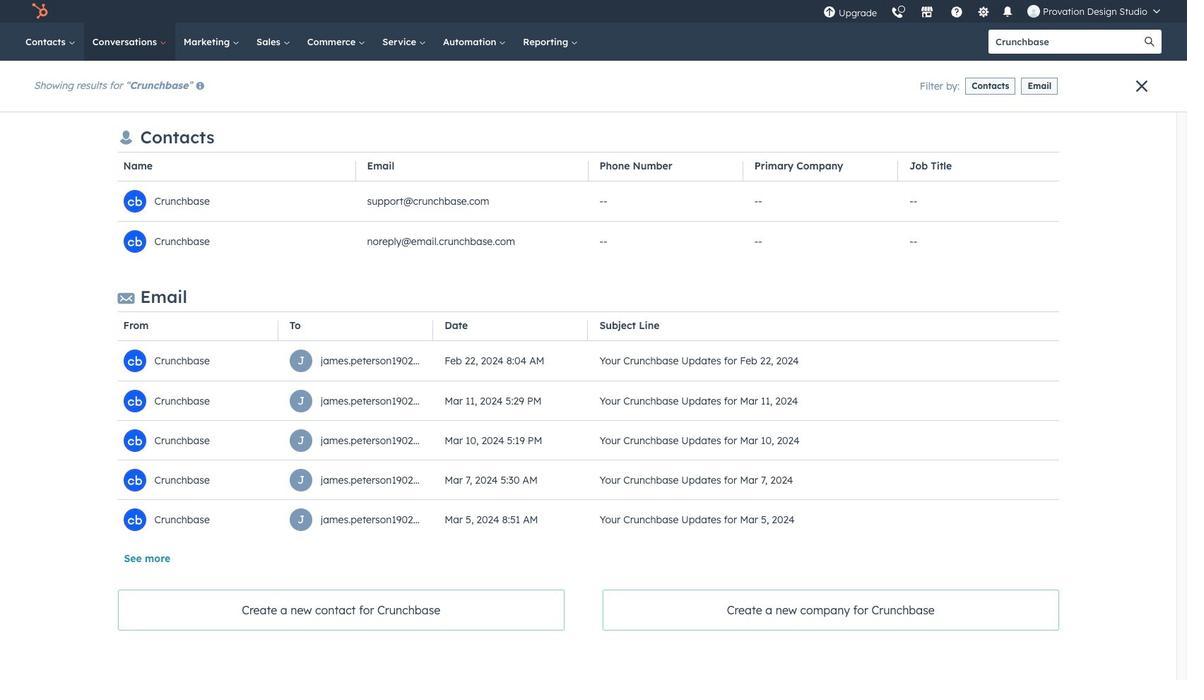 Task type: locate. For each thing, give the bounding box(es) containing it.
group
[[1125, 70, 1177, 93]]

menu
[[817, 0, 1171, 23]]

main content
[[166, 61, 1188, 681]]

email from sprouts farmers market with subject 🗞️ here's your weekly ad row
[[166, 478, 1188, 553]]

email from nbr with subject nbr heads up: key du val director leaves as investors consider their options row
[[166, 553, 1188, 628]]

email from xero support with subject confirm a xero login row
[[166, 328, 1126, 403]]

2 link opens in a new window image from the top
[[827, 411, 835, 419]]

link opens in a new window image
[[827, 409, 835, 421], [827, 411, 835, 419]]

email from going with subject 😉 charleston —  $195 to $197 (apr-may / jul) row
[[166, 178, 1097, 253]]

row group
[[166, 103, 1188, 681]]

marketplaces image
[[921, 6, 934, 19]]

james peterson image
[[1028, 5, 1041, 18]]



Task type: vqa. For each thing, say whether or not it's contained in the screenshot.
the Email from Sprouts Farmers Market with subject 🗞️ Here's your weekly ad Row
yes



Task type: describe. For each thing, give the bounding box(es) containing it.
1 link opens in a new window image from the top
[[827, 409, 835, 421]]

email from figma with subject welcome to figjam row
[[166, 403, 1156, 478]]

you're available image
[[11, 101, 17, 107]]

email from shonen jump with subject search and destroy in sleepy princess! row
[[166, 253, 1188, 328]]

Search HubSpot search field
[[989, 30, 1138, 54]]

email from squarespace with subject create your squarespace website row
[[166, 103, 737, 178]]



